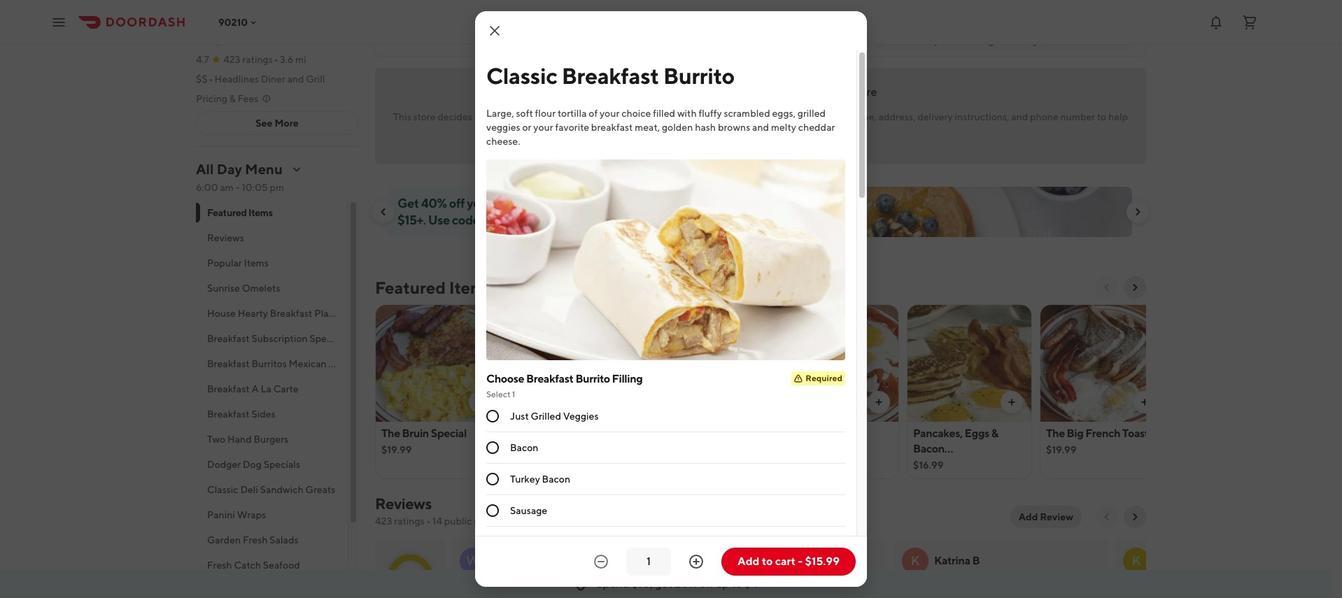 Task type: describe. For each thing, give the bounding box(es) containing it.
1 horizontal spatial featured items
[[375, 278, 492, 297]]

0 horizontal spatial bacon
[[510, 443, 539, 454]]

favorite
[[555, 122, 589, 133]]

dodger dog specials
[[207, 459, 300, 470]]

0 vertical spatial for
[[814, 85, 829, 99]]

a
[[539, 111, 544, 122]]

to inside get 40% off your first 2 orders. save up to $10 on orders $15+.  use code 40deal, valid for 45 days
[[613, 196, 625, 211]]

just
[[510, 411, 529, 422]]

0 horizontal spatial 3.6
[[280, 54, 294, 65]]

0 horizontal spatial featured items
[[207, 207, 273, 218]]

classic breakfast burrito dialog
[[475, 11, 867, 598]]

french
[[1086, 427, 1121, 440]]

phone
[[1030, 111, 1059, 122]]

code
[[452, 213, 480, 227]]

large, soft flour  tortilla of your choice filled with fluffy scrambled eggs, grilled veggies or your favorite breakfast meat, golden hash browns and melty cheddar cheese.
[[486, 108, 835, 147]]

on
[[650, 196, 664, 211]]

headlines
[[214, 73, 259, 85]]

2 its from the left
[[727, 111, 738, 122]]

eggs
[[965, 427, 990, 440]]

large,
[[486, 108, 514, 119]]

filled
[[653, 108, 675, 119]]

see more
[[256, 118, 299, 129]]

Turkey Bacon radio
[[486, 473, 499, 486]]

be
[[752, 85, 765, 99]]

grill
[[306, 73, 325, 85]]

bruin
[[402, 427, 429, 440]]

joe's breakfast
[[647, 427, 721, 440]]

or inside this store decides if its courier or a dasher delivers your order. the store and its courier may receive your name, address, delivery instructions, and phone number to help deliver to you.
[[528, 111, 537, 122]]

first
[[494, 196, 516, 211]]

courier
[[644, 85, 683, 99]]

chilaquiles button
[[774, 304, 899, 479]]

grilled
[[531, 411, 561, 422]]

classic deli sandwich greats
[[207, 484, 336, 496]]

$10
[[627, 196, 647, 211]]

expanded
[[923, 35, 969, 46]]

morning
[[329, 358, 366, 370]]

classic for classic breakfast burrito
[[486, 62, 558, 89]]

garden fresh salads
[[207, 535, 299, 546]]

1 horizontal spatial store
[[684, 111, 707, 122]]

breakfast
[[591, 122, 633, 133]]

breakfast subscription specials
[[207, 333, 346, 344]]

to left you.
[[735, 125, 745, 136]]

90210
[[218, 16, 248, 28]]

am
[[220, 182, 234, 193]]

Sausage radio
[[486, 505, 499, 517]]

1 vertical spatial previous button of carousel image
[[1102, 282, 1113, 293]]

items inside button
[[244, 258, 269, 269]]

all day menu
[[196, 161, 283, 177]]

14
[[433, 516, 442, 527]]

add item to cart image for pancakes, eggs & bacon ,sausage,special#3
[[1006, 397, 1018, 408]]

the bruin special $19.99
[[381, 427, 467, 456]]

classic breakfast burrito $15.99
[[514, 427, 598, 471]]

sandwich
[[260, 484, 304, 496]]

- inside 'add to cart - $15.99' "button"
[[798, 555, 803, 568]]

this
[[393, 111, 411, 122]]

& inside button
[[229, 93, 236, 104]]

veggies
[[486, 122, 520, 133]]

specials for dodger dog specials
[[264, 459, 300, 470]]

0 horizontal spatial featured
[[207, 207, 247, 218]]

the bruin special image
[[376, 304, 500, 422]]

the big french toast image
[[1041, 304, 1165, 422]]

423 ratings •
[[223, 54, 278, 65]]

breakfast burritos mexican morning favorites
[[207, 358, 409, 370]]

greats
[[306, 484, 336, 496]]

pricing & fees button
[[196, 92, 272, 106]]

breakfast up 'of'
[[562, 62, 659, 89]]

select promotional banner element
[[719, 237, 803, 262]]

• left 3.6 mi
[[274, 54, 278, 65]]

this
[[831, 85, 849, 99]]

10:05 for pm
[[310, 34, 336, 45]]

la
[[261, 384, 271, 395]]

deli
[[240, 484, 258, 496]]

Pickup radio
[[442, 7, 504, 29]]

daniel
[[713, 554, 745, 568]]

2 courier from the left
[[740, 111, 771, 122]]

pickup
[[461, 13, 493, 24]]

classic deli sandwich greats button
[[196, 477, 348, 503]]

reviews for reviews 423 ratings • 14 public reviews
[[375, 495, 432, 513]]

breakfast inside choose breakfast burrito filling select 1
[[526, 373, 574, 386]]

breakfast subscription specials button
[[196, 326, 348, 351]]

dog
[[243, 459, 262, 470]]

order for d
[[817, 581, 840, 591]]

required
[[806, 373, 843, 384]]

delivery
[[1002, 35, 1039, 46]]

breakfast up breakfast a la carte
[[207, 358, 250, 370]]

get
[[655, 577, 672, 591]]

add item to cart image for the bruin special
[[475, 397, 486, 408]]

1 horizontal spatial off
[[700, 577, 714, 591]]

pancakes, eggs & bacon ,sausage,special#3 image
[[908, 304, 1032, 422]]

the for the bruin special
[[381, 427, 400, 440]]

1 courier from the left
[[494, 111, 526, 122]]

deliver
[[703, 125, 734, 136]]

close classic breakfast burrito image
[[486, 22, 503, 39]]

decrease quantity by 1 image
[[593, 554, 610, 570]]

next image
[[1130, 512, 1141, 523]]

$15+.
[[398, 213, 426, 227]]

1 vertical spatial mi
[[295, 54, 306, 65]]

open menu image
[[50, 14, 67, 30]]

select
[[486, 389, 511, 400]]

courier tracking may be different for this store
[[644, 85, 877, 99]]

your down this
[[828, 111, 848, 122]]

423 inside the reviews 423 ratings • 14 public reviews
[[375, 516, 392, 527]]

popular items
[[207, 258, 269, 269]]

6:00 am - 10:05 pm
[[196, 182, 284, 193]]

you.
[[747, 125, 765, 136]]

the inside this store decides if its courier or a dasher delivers your order. the store and its courier may receive your name, address, delivery instructions, and phone number to help deliver to you.
[[665, 111, 682, 122]]

public
[[444, 516, 472, 527]]

0 vertical spatial items
[[248, 207, 273, 218]]

45
[[582, 213, 597, 227]]

add item to cart image for the big french toast
[[1139, 397, 1151, 408]]

0 horizontal spatial may
[[729, 85, 750, 99]]

Bacon radio
[[486, 442, 499, 454]]

1 horizontal spatial bacon
[[542, 474, 570, 485]]

• right 'delivery'
[[1041, 35, 1045, 46]]

different
[[768, 85, 812, 99]]

garden
[[207, 535, 241, 546]]

panini wraps button
[[196, 503, 348, 528]]

special
[[431, 427, 467, 440]]

valid
[[536, 213, 562, 227]]

house hearty breakfast plates button
[[196, 301, 348, 326]]

increase quantity by 1 image
[[688, 554, 705, 570]]

1 horizontal spatial up
[[716, 577, 729, 591]]

receive
[[794, 111, 826, 122]]

pricing & fees
[[196, 93, 258, 104]]

0 items, open order cart image
[[1242, 14, 1258, 30]]

add for add to cart - $15.99
[[738, 555, 760, 568]]

fresh inside button
[[207, 560, 232, 571]]

joe's breakfast button
[[641, 304, 766, 479]]

help
[[1109, 111, 1128, 122]]

b
[[972, 554, 980, 568]]

burrito for classic breakfast burrito
[[663, 62, 735, 89]]

the big french toast $19.99
[[1046, 427, 1149, 456]]

learn more link
[[767, 125, 818, 136]]

$15.99 inside classic breakfast burrito $15.99
[[514, 460, 545, 471]]

fluffy
[[699, 108, 722, 119]]

$15.99 inside "button"
[[805, 555, 840, 568]]

browns
[[718, 122, 750, 133]]

• doordash order for d
[[772, 581, 840, 591]]

previous image
[[1102, 512, 1113, 523]]

get
[[398, 196, 419, 211]]

0 vertical spatial 423
[[223, 54, 240, 65]]

featured items heading
[[375, 276, 492, 299]]

range
[[971, 35, 1000, 46]]

0 horizontal spatial store
[[413, 111, 436, 122]]

ratings inside the reviews 423 ratings • 14 public reviews
[[394, 516, 425, 527]]

2 k from the left
[[1132, 554, 1141, 568]]

tortilla
[[558, 108, 587, 119]]



Task type: vqa. For each thing, say whether or not it's contained in the screenshot.
the cheese.
yes



Task type: locate. For each thing, give the bounding box(es) containing it.
off up code
[[449, 196, 465, 211]]

& right the eggs
[[992, 427, 999, 440]]

previous button of carousel image
[[378, 206, 389, 218], [1102, 282, 1113, 293]]

0 horizontal spatial mi
[[295, 54, 306, 65]]

$19.99 inside the big french toast $19.99
[[1046, 444, 1077, 456]]

cheddar
[[798, 122, 835, 133]]

2 add item to cart image from the left
[[1006, 397, 1018, 408]]

0 vertical spatial reviews
[[207, 232, 244, 244]]

burrito left filling
[[576, 373, 610, 386]]

may up learn
[[773, 111, 792, 122]]

expanded range delivery • 3.6 mi image
[[1118, 35, 1129, 46]]

reviews inside button
[[207, 232, 244, 244]]

1 horizontal spatial its
[[727, 111, 738, 122]]

or left the "a"
[[528, 111, 537, 122]]

or inside large, soft flour  tortilla of your choice filled with fluffy scrambled eggs, grilled veggies or your favorite breakfast meat, golden hash browns and melty cheddar cheese.
[[522, 122, 532, 133]]

0 horizontal spatial k
[[911, 554, 920, 568]]

breakfast up grilled
[[526, 373, 574, 386]]

items up omelets
[[244, 258, 269, 269]]

its right if at the left of page
[[482, 111, 493, 122]]

0 vertical spatial featured items
[[207, 207, 273, 218]]

ratings up $$ • headlines diner and grill
[[242, 54, 273, 65]]

for left this
[[814, 85, 829, 99]]

0 vertical spatial mi
[[1062, 35, 1073, 46]]

• right '1/14/22'
[[549, 581, 552, 591]]

expanded range delivery • 3.6 mi
[[923, 35, 1073, 46]]

classic up soft
[[486, 62, 558, 89]]

1 horizontal spatial previous button of carousel image
[[1102, 282, 1113, 293]]

classic inside "button"
[[207, 484, 238, 496]]

1 vertical spatial specials
[[264, 459, 300, 470]]

specials inside dodger dog specials button
[[264, 459, 300, 470]]

specials for breakfast subscription specials
[[310, 333, 346, 344]]

0 horizontal spatial burrito
[[514, 442, 549, 456]]

scrambled
[[724, 108, 770, 119]]

breakfast up subscription
[[270, 308, 312, 319]]

reviews inside the reviews 423 ratings • 14 public reviews
[[375, 495, 432, 513]]

1 horizontal spatial 423
[[375, 516, 392, 527]]

your up code
[[467, 196, 492, 211]]

items down code
[[449, 278, 492, 297]]

0 vertical spatial up
[[596, 196, 611, 211]]

• right $$
[[209, 73, 213, 85]]

breakfast up hand
[[207, 409, 250, 420]]

classic for classic breakfast burrito $15.99
[[514, 427, 549, 440]]

2 vertical spatial items
[[449, 278, 492, 297]]

• right now
[[259, 34, 263, 45]]

burrito inside classic breakfast burrito $15.99
[[514, 442, 549, 456]]

1 horizontal spatial -
[[798, 555, 803, 568]]

off right 20%
[[700, 577, 714, 591]]

$19.99 inside the bruin special $19.99
[[381, 444, 412, 456]]

1 vertical spatial reviews
[[375, 495, 432, 513]]

doordash for w
[[554, 581, 592, 591]]

the left "bruin"
[[381, 427, 400, 440]]

may inside this store decides if its courier or a dasher delivers your order. the store and its courier may receive your name, address, delivery instructions, and phone number to help deliver to you.
[[773, 111, 792, 122]]

and down scrambled
[[752, 122, 769, 133]]

specials down plates
[[310, 333, 346, 344]]

more for learn more
[[795, 125, 818, 136]]

the inside the big french toast $19.99
[[1046, 427, 1065, 440]]

20%
[[675, 577, 698, 591]]

more
[[275, 118, 299, 129], [795, 125, 818, 136]]

up down daniel
[[716, 577, 729, 591]]

courier
[[494, 111, 526, 122], [740, 111, 771, 122]]

2 doordash from the left
[[777, 581, 816, 591]]

3.6 right 'delivery'
[[1047, 35, 1060, 46]]

classic inside 'dialog'
[[486, 62, 558, 89]]

featured down am
[[207, 207, 247, 218]]

reviews
[[207, 232, 244, 244], [375, 495, 432, 513]]

all
[[196, 161, 214, 177]]

k left katrina
[[911, 554, 920, 568]]

see more button
[[197, 112, 358, 134]]

breakfast down house
[[207, 333, 250, 344]]

fresh up the fresh catch seafood
[[243, 535, 268, 546]]

classic down dodger
[[207, 484, 238, 496]]

order down 'add to cart - $15.99' "button"
[[817, 581, 840, 591]]

classic
[[486, 62, 558, 89], [514, 427, 549, 440], [207, 484, 238, 496]]

hearty
[[238, 308, 268, 319]]

and up deliver
[[709, 111, 725, 122]]

add item to cart image
[[873, 397, 885, 408]]

featured inside "heading"
[[375, 278, 446, 297]]

dodger
[[207, 459, 241, 470]]

omelets
[[242, 283, 280, 294]]

•
[[259, 34, 263, 45], [1041, 35, 1045, 46], [274, 54, 278, 65], [209, 73, 213, 85], [427, 516, 431, 527], [549, 581, 552, 591], [772, 581, 775, 591]]

specials up sandwich
[[264, 459, 300, 470]]

0 horizontal spatial ratings
[[242, 54, 273, 65]]

1 horizontal spatial &
[[992, 427, 999, 440]]

0 horizontal spatial for
[[565, 213, 580, 227]]

get 40% off your first 2 orders. save up to $10 on orders $15+.  use code 40deal, valid for 45 days
[[398, 196, 701, 227]]

bacon inside the 'pancakes, eggs & bacon ,sausage,special#3'
[[913, 442, 945, 456]]

1 vertical spatial items
[[244, 258, 269, 269]]

1 horizontal spatial featured
[[375, 278, 446, 297]]

& inside the 'pancakes, eggs & bacon ,sausage,special#3'
[[992, 427, 999, 440]]

w
[[466, 554, 480, 568]]

0 horizontal spatial 423
[[223, 54, 240, 65]]

0 vertical spatial ratings
[[242, 54, 273, 65]]

1 horizontal spatial reviews
[[375, 495, 432, 513]]

Just Grilled Veggies radio
[[486, 410, 499, 423]]

2 order from the left
[[817, 581, 840, 591]]

burrito for classic breakfast burrito $15.99
[[514, 442, 549, 456]]

k down next image
[[1132, 554, 1141, 568]]

salads
[[270, 535, 299, 546]]

bacon up turkey
[[510, 443, 539, 454]]

1 horizontal spatial • doordash order
[[772, 581, 840, 591]]

bacon up $16.99
[[913, 442, 945, 456]]

sunrise omelets
[[207, 283, 280, 294]]

breakfast sides
[[207, 409, 276, 420]]

0 vertical spatial add
[[1019, 512, 1038, 523]]

house
[[207, 308, 236, 319]]

1 horizontal spatial more
[[795, 125, 818, 136]]

1 horizontal spatial order
[[817, 581, 840, 591]]

sunrise
[[207, 283, 240, 294]]

1 horizontal spatial 4.7
[[401, 569, 420, 585]]

• left 14
[[427, 516, 431, 527]]

10:05 down 'menu'
[[242, 182, 268, 193]]

mi right 'delivery'
[[1062, 35, 1073, 46]]

1 its from the left
[[482, 111, 493, 122]]

courier up cheese.
[[494, 111, 526, 122]]

reviews up 'popular'
[[207, 232, 244, 244]]

doordash down 'add to cart - $15.99' "button"
[[777, 581, 816, 591]]

menu
[[245, 161, 283, 177]]

0 horizontal spatial up
[[596, 196, 611, 211]]

meat,
[[635, 122, 660, 133]]

add item to cart image left select
[[475, 397, 486, 408]]

sunrise omelets button
[[196, 276, 348, 301]]

up up days
[[596, 196, 611, 211]]

2 vertical spatial classic
[[207, 484, 238, 496]]

1 horizontal spatial mi
[[1062, 35, 1073, 46]]

to left $4
[[732, 577, 742, 591]]

1 horizontal spatial add item to cart image
[[1006, 397, 1018, 408]]

0 horizontal spatial more
[[275, 118, 299, 129]]

for left 45
[[565, 213, 580, 227]]

0 horizontal spatial &
[[229, 93, 236, 104]]

up inside get 40% off your first 2 orders. save up to $10 on orders $15+.  use code 40deal, valid for 45 days
[[596, 196, 611, 211]]

up
[[596, 196, 611, 211], [716, 577, 729, 591]]

specials inside 'breakfast subscription specials' button
[[310, 333, 346, 344]]

to left help at the right
[[1097, 111, 1107, 122]]

carte
[[273, 384, 298, 395]]

may left be
[[729, 85, 750, 99]]

add inside 'add to cart - $15.99' "button"
[[738, 555, 760, 568]]

off
[[449, 196, 465, 211], [700, 577, 714, 591]]

at
[[299, 34, 308, 45]]

classic down just
[[514, 427, 549, 440]]

0 horizontal spatial off
[[449, 196, 465, 211]]

0 horizontal spatial $15.99
[[514, 460, 545, 471]]

- right am
[[236, 182, 240, 193]]

fresh inside 'button'
[[243, 535, 268, 546]]

0 vertical spatial may
[[729, 85, 750, 99]]

Current quantity is 1 number field
[[635, 554, 663, 570]]

with
[[677, 108, 697, 119]]

1 vertical spatial ratings
[[394, 516, 425, 527]]

order down decrease quantity by 1 icon at the left
[[594, 581, 617, 591]]

y
[[747, 554, 754, 568]]

order for w
[[594, 581, 617, 591]]

$15.99 up turkey
[[514, 460, 545, 471]]

bacon down classic breakfast burrito $15.99
[[542, 474, 570, 485]]

order.
[[638, 111, 663, 122]]

1 horizontal spatial 10:05
[[310, 34, 336, 45]]

and down 3.6 mi
[[287, 73, 304, 85]]

this store decides if its courier or a dasher delivers your order. the store and its courier may receive your name, address, delivery instructions, and phone number to help deliver to you.
[[393, 111, 1128, 136]]

breakfast left a
[[207, 384, 250, 395]]

0 horizontal spatial 10:05
[[242, 182, 268, 193]]

doordash for d
[[777, 581, 816, 591]]

notification bell image
[[1208, 14, 1225, 30]]

0 vertical spatial next button of carousel image
[[1132, 206, 1144, 218]]

reviews down the bruin special $19.99
[[375, 495, 432, 513]]

423 down "reviews" link
[[375, 516, 392, 527]]

0 horizontal spatial its
[[482, 111, 493, 122]]

0 vertical spatial -
[[236, 182, 240, 193]]

1 add item to cart image from the left
[[475, 397, 486, 408]]

1 vertical spatial 4.7
[[401, 569, 420, 585]]

1 order from the left
[[594, 581, 617, 591]]

to right y
[[762, 555, 773, 568]]

1 horizontal spatial courier
[[740, 111, 771, 122]]

$19.99 down "bruin"
[[381, 444, 412, 456]]

1 vertical spatial 10:05
[[242, 182, 268, 193]]

0 horizontal spatial previous button of carousel image
[[378, 206, 389, 218]]

breakfast right joe's
[[674, 427, 721, 440]]

2
[[518, 196, 525, 211]]

add up $4
[[738, 555, 760, 568]]

golden
[[662, 122, 693, 133]]

burrito for choose breakfast burrito filling select 1
[[576, 373, 610, 386]]

• inside the reviews 423 ratings • 14 public reviews
[[427, 516, 431, 527]]

or down soft
[[522, 122, 532, 133]]

$15.99 right cart
[[805, 555, 840, 568]]

add review button
[[1010, 506, 1082, 528]]

items inside "heading"
[[449, 278, 492, 297]]

0 horizontal spatial add item to cart image
[[475, 397, 486, 408]]

review
[[1040, 512, 1074, 523]]

0 vertical spatial classic
[[486, 62, 558, 89]]

seafood
[[263, 560, 300, 571]]

your up breakfast
[[600, 108, 620, 119]]

1 horizontal spatial fresh
[[243, 535, 268, 546]]

10:05 for pm
[[242, 182, 268, 193]]

dasher
[[546, 111, 577, 122]]

ratings down "reviews" link
[[394, 516, 425, 527]]

1 $19.99 from the left
[[381, 444, 412, 456]]

next button of carousel image
[[1132, 206, 1144, 218], [1130, 282, 1141, 293]]

10:05 right at at the left
[[310, 34, 336, 45]]

1 vertical spatial fresh
[[207, 560, 232, 571]]

0 horizontal spatial reviews
[[207, 232, 244, 244]]

number
[[1061, 111, 1095, 122]]

4.7
[[196, 54, 209, 65], [401, 569, 420, 585]]

filling
[[612, 373, 643, 386]]

$19.99 down big
[[1046, 444, 1077, 456]]

3.6 down closes at top
[[280, 54, 294, 65]]

1 vertical spatial -
[[798, 555, 803, 568]]

featured items down use
[[375, 278, 492, 297]]

40deal,
[[482, 213, 534, 227]]

courier up you.
[[740, 111, 771, 122]]

learn
[[767, 125, 793, 136]]

0 horizontal spatial specials
[[264, 459, 300, 470]]

instructions,
[[955, 111, 1010, 122]]

add left review
[[1019, 512, 1038, 523]]

breakfast a la carte
[[207, 384, 298, 395]]

burrito up turkey
[[514, 442, 549, 456]]

2 vertical spatial burrito
[[514, 442, 549, 456]]

1 doordash from the left
[[554, 581, 592, 591]]

items up the reviews button
[[248, 207, 273, 218]]

$16.99
[[913, 460, 944, 471]]

• doordash order for w
[[549, 581, 617, 591]]

423 down open now
[[223, 54, 240, 65]]

1 horizontal spatial ratings
[[394, 516, 425, 527]]

the for the big french toast
[[1046, 427, 1065, 440]]

closes
[[267, 34, 297, 45]]

fees
[[238, 93, 258, 104]]

- right cart
[[798, 555, 803, 568]]

days
[[599, 213, 625, 227]]

1 vertical spatial 423
[[375, 516, 392, 527]]

1 vertical spatial next button of carousel image
[[1130, 282, 1141, 293]]

the left big
[[1046, 427, 1065, 440]]

to inside "button"
[[762, 555, 773, 568]]

classic inside classic breakfast burrito $15.99
[[514, 427, 549, 440]]

0 horizontal spatial doordash
[[554, 581, 592, 591]]

1 vertical spatial featured items
[[375, 278, 492, 297]]

0 horizontal spatial the
[[381, 427, 400, 440]]

delivery
[[918, 111, 953, 122]]

your left order. on the left of page
[[616, 111, 636, 122]]

1 • doordash order from the left
[[549, 581, 617, 591]]

flour
[[535, 108, 556, 119]]

specials
[[310, 333, 346, 344], [264, 459, 300, 470]]

3 add item to cart image from the left
[[1139, 397, 1151, 408]]

add item to cart image up toast
[[1139, 397, 1151, 408]]

mi down at at the left
[[295, 54, 306, 65]]

favorites
[[368, 358, 409, 370]]

more right see
[[275, 118, 299, 129]]

open now
[[209, 34, 255, 45]]

reviews 423 ratings • 14 public reviews
[[375, 495, 508, 527]]

spend $10, get 20% off up to $4
[[596, 577, 758, 591]]

the inside the bruin special $19.99
[[381, 427, 400, 440]]

reviews for reviews
[[207, 232, 244, 244]]

more for see more
[[275, 118, 299, 129]]

1 horizontal spatial burrito
[[576, 373, 610, 386]]

2 horizontal spatial burrito
[[663, 62, 735, 89]]

1 vertical spatial featured
[[375, 278, 446, 297]]

fresh
[[243, 535, 268, 546], [207, 560, 232, 571]]

breakfast inside button
[[207, 384, 250, 395]]

featured down $15+.
[[375, 278, 446, 297]]

1 horizontal spatial 3.6
[[1047, 35, 1060, 46]]

add inside add review button
[[1019, 512, 1038, 523]]

1 vertical spatial &
[[992, 427, 999, 440]]

& left the fees
[[229, 93, 236, 104]]

panini wraps
[[207, 510, 266, 521]]

2 horizontal spatial the
[[1046, 427, 1065, 440]]

2 horizontal spatial store
[[852, 85, 877, 99]]

subscription
[[252, 333, 308, 344]]

add for add review
[[1019, 512, 1038, 523]]

classic breakfast burrito
[[486, 62, 735, 89]]

featured items down 6:00 am - 10:05 pm at top left
[[207, 207, 273, 218]]

burrito up fluffy
[[663, 62, 735, 89]]

classic breakfast burrito image
[[509, 304, 633, 422]]

2 $19.99 from the left
[[1046, 444, 1077, 456]]

0 horizontal spatial -
[[236, 182, 240, 193]]

and
[[287, 73, 304, 85], [709, 111, 725, 122], [1011, 111, 1028, 122], [752, 122, 769, 133]]

1 vertical spatial 3.6
[[280, 54, 294, 65]]

&
[[229, 93, 236, 104], [992, 427, 999, 440]]

reviews link
[[375, 495, 432, 513]]

2 • doordash order from the left
[[772, 581, 840, 591]]

and left 'phone'
[[1011, 111, 1028, 122]]

chilaquiles
[[780, 427, 835, 440]]

items
[[248, 207, 273, 218], [244, 258, 269, 269], [449, 278, 492, 297]]

diner
[[261, 73, 285, 85]]

1 horizontal spatial doordash
[[777, 581, 816, 591]]

1 vertical spatial up
[[716, 577, 729, 591]]

popular items button
[[196, 251, 348, 276]]

add review
[[1019, 512, 1074, 523]]

0 vertical spatial burrito
[[663, 62, 735, 89]]

joe's breakfast image
[[642, 304, 766, 422]]

big
[[1067, 427, 1084, 440]]

0 vertical spatial 3.6
[[1047, 35, 1060, 46]]

1
[[512, 389, 515, 400]]

1 k from the left
[[911, 554, 920, 568]]

1 horizontal spatial $15.99
[[805, 555, 840, 568]]

0 vertical spatial specials
[[310, 333, 346, 344]]

0 horizontal spatial fresh
[[207, 560, 232, 571]]

• right the 2/27/22
[[772, 581, 775, 591]]

0 horizontal spatial • doordash order
[[549, 581, 617, 591]]

0 vertical spatial 4.7
[[196, 54, 209, 65]]

0 horizontal spatial 4.7
[[196, 54, 209, 65]]

hand
[[227, 434, 252, 445]]

1 vertical spatial $15.99
[[805, 555, 840, 568]]

fresh down garden
[[207, 560, 232, 571]]

chilaquiles image
[[775, 304, 899, 422]]

dashpass
[[211, 15, 255, 26]]

its up deliver
[[727, 111, 738, 122]]

to up days
[[613, 196, 625, 211]]

popular
[[207, 258, 242, 269]]

pm
[[270, 182, 284, 193]]

0 vertical spatial $15.99
[[514, 460, 545, 471]]

more inside button
[[275, 118, 299, 129]]

1 horizontal spatial for
[[814, 85, 829, 99]]

burrito inside choose breakfast burrito filling select 1
[[576, 373, 610, 386]]

1 vertical spatial for
[[565, 213, 580, 227]]

for inside get 40% off your first 2 orders. save up to $10 on orders $15+.  use code 40deal, valid for 45 days
[[565, 213, 580, 227]]

breakfast inside classic breakfast burrito $15.99
[[551, 427, 598, 440]]

your inside get 40% off your first 2 orders. save up to $10 on orders $15+.  use code 40deal, valid for 45 days
[[467, 196, 492, 211]]

1 vertical spatial off
[[700, 577, 714, 591]]

classic for classic deli sandwich greats
[[207, 484, 238, 496]]

• doordash order down 'add to cart - $15.99' "button"
[[772, 581, 840, 591]]

1 vertical spatial may
[[773, 111, 792, 122]]

0 vertical spatial previous button of carousel image
[[378, 206, 389, 218]]

doordash left spend at the bottom
[[554, 581, 592, 591]]

3.6 mi
[[280, 54, 306, 65]]

0 horizontal spatial courier
[[494, 111, 526, 122]]

more down the receive
[[795, 125, 818, 136]]

0 vertical spatial fresh
[[243, 535, 268, 546]]

off inside get 40% off your first 2 orders. save up to $10 on orders $15+.  use code 40deal, valid for 45 days
[[449, 196, 465, 211]]

a
[[252, 384, 259, 395]]

your
[[600, 108, 620, 119], [616, 111, 636, 122], [828, 111, 848, 122], [533, 122, 553, 133], [467, 196, 492, 211]]

orders.
[[527, 196, 565, 211]]

your down flour
[[533, 122, 553, 133]]

choose breakfast burrito filling group
[[486, 372, 845, 598]]

2 horizontal spatial bacon
[[913, 442, 945, 456]]

1 horizontal spatial may
[[773, 111, 792, 122]]

daniel y
[[713, 554, 754, 568]]

add item to cart image
[[475, 397, 486, 408], [1006, 397, 1018, 408], [1139, 397, 1151, 408]]

grilled
[[798, 108, 826, 119]]

toast
[[1122, 427, 1149, 440]]

0 vertical spatial off
[[449, 196, 465, 211]]

• doordash order down decrease quantity by 1 icon at the left
[[549, 581, 617, 591]]

add item to cart image up the 'pancakes, eggs & bacon ,sausage,special#3'
[[1006, 397, 1018, 408]]

and inside large, soft flour  tortilla of your choice filled with fluffy scrambled eggs, grilled veggies or your favorite breakfast meat, golden hash browns and melty cheddar cheese.
[[752, 122, 769, 133]]



